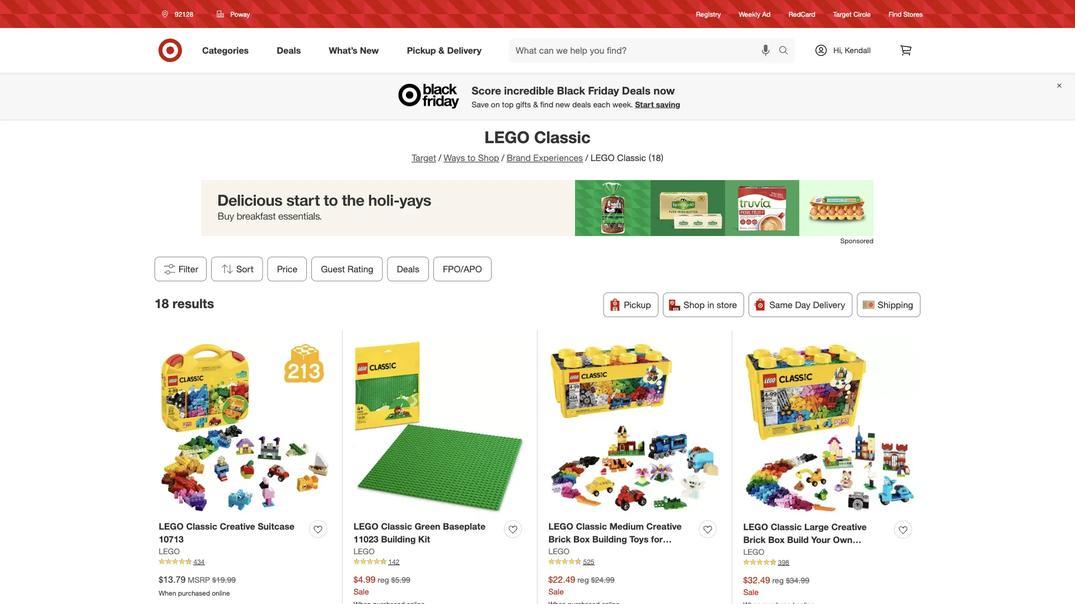 Task type: vqa. For each thing, say whether or not it's contained in the screenshot.
Rating
yes



Task type: locate. For each thing, give the bounding box(es) containing it.
same day delivery
[[769, 300, 845, 310]]

classic inside lego classic green baseplate 11023 building kit
[[381, 522, 412, 532]]

target inside lego classic target / ways to shop / brand experiences / lego classic (18)
[[412, 153, 436, 164]]

$4.99
[[354, 575, 375, 586]]

lego
[[484, 127, 530, 147], [591, 153, 615, 164], [159, 522, 184, 532], [354, 522, 378, 532], [548, 522, 573, 532], [743, 522, 768, 533], [159, 547, 180, 557], [354, 547, 375, 557], [548, 547, 570, 557], [743, 547, 764, 557]]

0 horizontal spatial shop
[[478, 153, 499, 164]]

reg inside $32.49 reg $34.99 sale
[[772, 576, 784, 586]]

reg for $32.49
[[772, 576, 784, 586]]

2 horizontal spatial deals
[[622, 84, 651, 97]]

18 results
[[155, 296, 214, 312]]

525
[[583, 558, 594, 566]]

0 vertical spatial shop
[[478, 153, 499, 164]]

building up "play,"
[[592, 534, 627, 545]]

shop
[[478, 153, 499, 164], [684, 300, 705, 310]]

lego link up 10696
[[548, 546, 570, 558]]

target left circle
[[833, 10, 852, 18]]

deals right rating
[[397, 264, 419, 275]]

0 horizontal spatial brick
[[548, 534, 571, 545]]

classic up "play,"
[[576, 522, 607, 532]]

1 horizontal spatial pickup
[[624, 300, 651, 310]]

0 vertical spatial pickup
[[407, 45, 436, 56]]

0 horizontal spatial &
[[438, 45, 445, 56]]

kit inside lego classic green baseplate 11023 building kit
[[418, 534, 430, 545]]

suitcase
[[258, 522, 294, 532]]

classic
[[534, 127, 591, 147], [617, 153, 646, 164], [186, 522, 217, 532], [381, 522, 412, 532], [576, 522, 607, 532], [771, 522, 802, 533]]

brick inside lego classic medium creative brick box building toys for creative play, kids creative kit 10696
[[548, 534, 571, 545]]

kids down your
[[805, 548, 824, 559]]

/ left ways
[[438, 153, 441, 164]]

shipping button
[[857, 293, 921, 317]]

1 vertical spatial pickup
[[624, 300, 651, 310]]

pickup for pickup
[[624, 300, 651, 310]]

lego classic green baseplate 11023 building kit image
[[354, 342, 526, 514], [354, 342, 526, 514]]

delivery inside 'button'
[[813, 300, 845, 310]]

2 horizontal spatial sale
[[743, 588, 759, 598]]

deals button
[[387, 257, 429, 282]]

kids right "play,"
[[608, 547, 628, 558]]

box up "play,"
[[573, 534, 590, 545]]

weekly
[[739, 10, 760, 18]]

1 horizontal spatial deals
[[397, 264, 419, 275]]

online
[[212, 589, 230, 598]]

sale for $4.99
[[354, 587, 369, 597]]

classic up the build
[[771, 522, 802, 533]]

lego classic large creative brick box build your own creative toys, kids building kit 10698 image
[[743, 342, 916, 515], [743, 342, 916, 515]]

medium
[[609, 522, 644, 532]]

1 horizontal spatial brick
[[743, 535, 766, 546]]

purchased
[[178, 589, 210, 598]]

sale inside $32.49 reg $34.99 sale
[[743, 588, 759, 598]]

delivery up score
[[447, 45, 482, 56]]

sale inside the $4.99 reg $5.99 sale
[[354, 587, 369, 597]]

0 horizontal spatial kids
[[608, 547, 628, 558]]

brick inside lego classic large creative brick box build your own creative toys, kids building kit 10698
[[743, 535, 766, 546]]

weekly ad
[[739, 10, 771, 18]]

baseplate
[[443, 522, 486, 532]]

434
[[193, 558, 205, 566]]

classic for lego classic medium creative brick box building toys for creative play, kids creative kit 10696
[[576, 522, 607, 532]]

poway
[[230, 10, 250, 18]]

2 horizontal spatial kit
[[864, 548, 876, 559]]

lego inside lego classic creative suitcase 10713
[[159, 522, 184, 532]]

1 horizontal spatial &
[[533, 99, 538, 109]]

lego classic large creative brick box build your own creative toys, kids building kit 10698
[[743, 522, 876, 571]]

box up toys, on the bottom of page
[[768, 535, 785, 546]]

reg for $4.99
[[378, 576, 389, 585]]

sale inside $22.49 reg $24.99 sale
[[548, 587, 564, 597]]

/ right experiences
[[585, 153, 588, 164]]

creative inside lego classic creative suitcase 10713
[[220, 522, 255, 532]]

brick up 10696
[[548, 534, 571, 545]]

hi, kendall
[[834, 45, 871, 55]]

1 horizontal spatial building
[[592, 534, 627, 545]]

reg left $5.99
[[378, 576, 389, 585]]

reg down 525
[[577, 576, 589, 585]]

sponsored
[[840, 237, 873, 245]]

delivery right day
[[813, 300, 845, 310]]

lego link for lego classic large creative brick box build your own creative toys, kids building kit 10698
[[743, 547, 764, 558]]

classic inside lego classic creative suitcase 10713
[[186, 522, 217, 532]]

1 horizontal spatial delivery
[[813, 300, 845, 310]]

sale down $4.99
[[354, 587, 369, 597]]

classic for lego classic creative suitcase 10713
[[186, 522, 217, 532]]

sale down $22.49
[[548, 587, 564, 597]]

/ left brand
[[501, 153, 504, 164]]

on
[[491, 99, 500, 109]]

2 horizontal spatial building
[[827, 548, 861, 559]]

0 horizontal spatial building
[[381, 534, 416, 545]]

registry link
[[696, 9, 721, 19]]

classic inside lego classic medium creative brick box building toys for creative play, kids creative kit 10696
[[576, 522, 607, 532]]

classic for lego classic large creative brick box build your own creative toys, kids building kit 10698
[[771, 522, 802, 533]]

lego classic medium creative brick box building toys for creative play, kids creative kit 10696 image
[[548, 342, 721, 514], [548, 342, 721, 514]]

kit inside lego classic medium creative brick box building toys for creative play, kids creative kit 10696
[[668, 547, 680, 558]]

398 link
[[743, 558, 916, 568]]

new
[[360, 45, 379, 56]]

0 horizontal spatial kit
[[418, 534, 430, 545]]

toys
[[629, 534, 649, 545]]

kit
[[418, 534, 430, 545], [668, 547, 680, 558], [864, 548, 876, 559]]

registry
[[696, 10, 721, 18]]

10696
[[548, 560, 573, 571]]

categories
[[202, 45, 249, 56]]

sale for $32.49
[[743, 588, 759, 598]]

1 horizontal spatial target
[[833, 10, 852, 18]]

rating
[[348, 264, 373, 275]]

deals for deals link at the left top of the page
[[277, 45, 301, 56]]

box inside lego classic medium creative brick box building toys for creative play, kids creative kit 10696
[[573, 534, 590, 545]]

filter
[[179, 264, 198, 275]]

classic left green
[[381, 522, 412, 532]]

1 horizontal spatial sale
[[548, 587, 564, 597]]

10713
[[159, 534, 184, 545]]

shipping
[[878, 300, 913, 310]]

brand experiences link
[[507, 153, 583, 164]]

0 horizontal spatial target
[[412, 153, 436, 164]]

0 horizontal spatial deals
[[277, 45, 301, 56]]

target circle
[[833, 10, 871, 18]]

1 / from the left
[[438, 153, 441, 164]]

target left ways
[[412, 153, 436, 164]]

kit inside lego classic large creative brick box build your own creative toys, kids building kit 10698
[[864, 548, 876, 559]]

own
[[833, 535, 852, 546]]

lego classic medium creative brick box building toys for creative play, kids creative kit 10696 link
[[548, 521, 695, 571]]

0 vertical spatial delivery
[[447, 45, 482, 56]]

1 horizontal spatial box
[[768, 535, 785, 546]]

0 horizontal spatial /
[[438, 153, 441, 164]]

0 horizontal spatial delivery
[[447, 45, 482, 56]]

filter button
[[155, 257, 207, 282]]

0 horizontal spatial pickup
[[407, 45, 436, 56]]

box inside lego classic large creative brick box build your own creative toys, kids building kit 10698
[[768, 535, 785, 546]]

lego classic creative suitcase 10713 image
[[159, 342, 331, 514], [159, 342, 331, 514]]

friday
[[588, 84, 619, 97]]

what's new link
[[319, 38, 393, 63]]

deals inside score incredible black friday deals now save on top gifts & find new deals each week. start saving
[[622, 84, 651, 97]]

1 vertical spatial deals
[[622, 84, 651, 97]]

0 horizontal spatial sale
[[354, 587, 369, 597]]

$5.99
[[391, 576, 410, 585]]

142
[[388, 558, 400, 566]]

2 vertical spatial deals
[[397, 264, 419, 275]]

ad
[[762, 10, 771, 18]]

reg inside $22.49 reg $24.99 sale
[[577, 576, 589, 585]]

lego link down 11023 on the left of the page
[[354, 546, 375, 558]]

&
[[438, 45, 445, 56], [533, 99, 538, 109]]

kids inside lego classic medium creative brick box building toys for creative play, kids creative kit 10696
[[608, 547, 628, 558]]

find stores link
[[889, 9, 923, 19]]

1 horizontal spatial reg
[[577, 576, 589, 585]]

classic left '(18)'
[[617, 153, 646, 164]]

sale down $32.49
[[743, 588, 759, 598]]

brick up 10698
[[743, 535, 766, 546]]

lego link up 10698
[[743, 547, 764, 558]]

hi,
[[834, 45, 843, 55]]

1 vertical spatial &
[[533, 99, 538, 109]]

shop left in
[[684, 300, 705, 310]]

your
[[811, 535, 830, 546]]

weekly ad link
[[739, 9, 771, 19]]

1 horizontal spatial /
[[501, 153, 504, 164]]

creative up the for
[[646, 522, 682, 532]]

deals up start
[[622, 84, 651, 97]]

deals inside button
[[397, 264, 419, 275]]

$13.79 msrp $19.99 when purchased online
[[159, 575, 236, 598]]

kids inside lego classic large creative brick box build your own creative toys, kids building kit 10698
[[805, 548, 824, 559]]

0 horizontal spatial reg
[[378, 576, 389, 585]]

reg inside the $4.99 reg $5.99 sale
[[378, 576, 389, 585]]

1 vertical spatial target
[[412, 153, 436, 164]]

pickup & delivery link
[[397, 38, 496, 63]]

pickup
[[407, 45, 436, 56], [624, 300, 651, 310]]

creative
[[220, 522, 255, 532], [646, 522, 682, 532], [831, 522, 867, 533], [548, 547, 584, 558], [630, 547, 665, 558], [743, 548, 779, 559]]

1 vertical spatial shop
[[684, 300, 705, 310]]

2 horizontal spatial reg
[[772, 576, 784, 586]]

deals link
[[267, 38, 315, 63]]

now
[[654, 84, 675, 97]]

guest rating
[[321, 264, 373, 275]]

fpo/apo
[[443, 264, 482, 275]]

classic up "434"
[[186, 522, 217, 532]]

lego link for lego classic green baseplate 11023 building kit
[[354, 546, 375, 558]]

lego link for lego classic creative suitcase 10713
[[159, 546, 180, 558]]

1 horizontal spatial kit
[[668, 547, 680, 558]]

shop right the to
[[478, 153, 499, 164]]

1 horizontal spatial kids
[[805, 548, 824, 559]]

0 vertical spatial deals
[[277, 45, 301, 56]]

deals left what's
[[277, 45, 301, 56]]

pickup button
[[603, 293, 658, 317]]

lego link down 10713
[[159, 546, 180, 558]]

stores
[[903, 10, 923, 18]]

lego link for lego classic medium creative brick box building toys for creative play, kids creative kit 10696
[[548, 546, 570, 558]]

building down own
[[827, 548, 861, 559]]

1 vertical spatial delivery
[[813, 300, 845, 310]]

1 horizontal spatial shop
[[684, 300, 705, 310]]

2 horizontal spatial /
[[585, 153, 588, 164]]

525 link
[[548, 558, 721, 567]]

What can we help you find? suggestions appear below search field
[[509, 38, 781, 63]]

pickup inside pickup & delivery link
[[407, 45, 436, 56]]

what's
[[329, 45, 357, 56]]

lego inside lego classic large creative brick box build your own creative toys, kids building kit 10698
[[743, 522, 768, 533]]

deals
[[277, 45, 301, 56], [622, 84, 651, 97], [397, 264, 419, 275]]

what's new
[[329, 45, 379, 56]]

creative up 434 link
[[220, 522, 255, 532]]

building up 142
[[381, 534, 416, 545]]

search
[[774, 46, 801, 57]]

0 vertical spatial &
[[438, 45, 445, 56]]

price
[[277, 264, 297, 275]]

classic inside lego classic large creative brick box build your own creative toys, kids building kit 10698
[[771, 522, 802, 533]]

lego classic creative suitcase 10713 link
[[159, 521, 305, 546]]

price button
[[268, 257, 307, 282]]

brick
[[548, 534, 571, 545], [743, 535, 766, 546]]

$22.49 reg $24.99 sale
[[548, 575, 615, 597]]

target
[[833, 10, 852, 18], [412, 153, 436, 164]]

18
[[155, 296, 169, 312]]

0 horizontal spatial box
[[573, 534, 590, 545]]

pickup inside pickup button
[[624, 300, 651, 310]]

142 link
[[354, 558, 526, 567]]

reg down 398 at the right bottom
[[772, 576, 784, 586]]



Task type: describe. For each thing, give the bounding box(es) containing it.
ways
[[444, 153, 465, 164]]

kendall
[[845, 45, 871, 55]]

for
[[651, 534, 663, 545]]

classic for lego classic green baseplate 11023 building kit
[[381, 522, 412, 532]]

building inside lego classic large creative brick box build your own creative toys, kids building kit 10698
[[827, 548, 861, 559]]

incredible
[[504, 84, 554, 97]]

434 link
[[159, 558, 331, 567]]

lego classic creative suitcase 10713
[[159, 522, 294, 545]]

shop in store
[[684, 300, 737, 310]]

search button
[[774, 38, 801, 65]]

$4.99 reg $5.99 sale
[[354, 575, 410, 597]]

black
[[557, 84, 585, 97]]

poway button
[[210, 4, 257, 24]]

large
[[804, 522, 829, 533]]

categories link
[[193, 38, 263, 63]]

results
[[172, 296, 214, 312]]

lego classic medium creative brick box building toys for creative play, kids creative kit 10696
[[548, 522, 682, 571]]

reg for $22.49
[[577, 576, 589, 585]]

saving
[[656, 99, 680, 109]]

kit for 10698
[[864, 548, 876, 559]]

redcard link
[[788, 9, 815, 19]]

green
[[415, 522, 440, 532]]

box for play,
[[573, 534, 590, 545]]

guest
[[321, 264, 345, 275]]

creative down the toys
[[630, 547, 665, 558]]

classic up experiences
[[534, 127, 591, 147]]

start
[[635, 99, 654, 109]]

lego classic large creative brick box build your own creative toys, kids building kit 10698 link
[[743, 521, 890, 571]]

lego inside lego classic medium creative brick box building toys for creative play, kids creative kit 10696
[[548, 522, 573, 532]]

lego classic target / ways to shop / brand experiences / lego classic (18)
[[412, 127, 663, 164]]

guest rating button
[[311, 257, 383, 282]]

sale for $22.49
[[548, 587, 564, 597]]

10698
[[743, 561, 768, 571]]

target link
[[412, 153, 436, 164]]

kids for building
[[608, 547, 628, 558]]

sort button
[[211, 257, 263, 282]]

shop inside lego classic target / ways to shop / brand experiences / lego classic (18)
[[478, 153, 499, 164]]

save
[[472, 99, 489, 109]]

brand
[[507, 153, 531, 164]]

2 / from the left
[[501, 153, 504, 164]]

box for toys,
[[768, 535, 785, 546]]

same
[[769, 300, 793, 310]]

lego classic green baseplate 11023 building kit link
[[354, 521, 500, 546]]

pickup for pickup & delivery
[[407, 45, 436, 56]]

3 / from the left
[[585, 153, 588, 164]]

& inside score incredible black friday deals now save on top gifts & find new deals each week. start saving
[[533, 99, 538, 109]]

$32.49 reg $34.99 sale
[[743, 575, 809, 598]]

kit for 10696
[[668, 547, 680, 558]]

gifts
[[516, 99, 531, 109]]

brick for lego classic medium creative brick box building toys for creative play, kids creative kit 10696
[[548, 534, 571, 545]]

target circle link
[[833, 9, 871, 19]]

$22.49
[[548, 575, 575, 586]]

$34.99
[[786, 576, 809, 586]]

ways to shop link
[[444, 153, 499, 164]]

day
[[795, 300, 811, 310]]

delivery for pickup & delivery
[[447, 45, 482, 56]]

play,
[[586, 547, 606, 558]]

lego inside lego classic green baseplate 11023 building kit
[[354, 522, 378, 532]]

kids for build
[[805, 548, 824, 559]]

to
[[468, 153, 475, 164]]

deals
[[572, 99, 591, 109]]

& inside pickup & delivery link
[[438, 45, 445, 56]]

creative up 10698
[[743, 548, 779, 559]]

same day delivery button
[[749, 293, 853, 317]]

build
[[787, 535, 809, 546]]

find
[[540, 99, 553, 109]]

0 vertical spatial target
[[833, 10, 852, 18]]

creative up own
[[831, 522, 867, 533]]

advertisement region
[[202, 180, 873, 236]]

$19.99
[[212, 576, 236, 585]]

11023
[[354, 534, 379, 545]]

shop inside "button"
[[684, 300, 705, 310]]

92128
[[175, 10, 193, 18]]

delivery for same day delivery
[[813, 300, 845, 310]]

sort
[[236, 264, 254, 275]]

store
[[717, 300, 737, 310]]

redcard
[[788, 10, 815, 18]]

building inside lego classic green baseplate 11023 building kit
[[381, 534, 416, 545]]

new
[[555, 99, 570, 109]]

find
[[889, 10, 902, 18]]

deals for deals button
[[397, 264, 419, 275]]

brick for lego classic large creative brick box build your own creative toys, kids building kit 10698
[[743, 535, 766, 546]]

$24.99
[[591, 576, 615, 585]]

in
[[707, 300, 714, 310]]

pickup & delivery
[[407, 45, 482, 56]]

each
[[593, 99, 610, 109]]

creative up 10696
[[548, 547, 584, 558]]

week.
[[612, 99, 633, 109]]

fpo/apo button
[[433, 257, 492, 282]]

lego classic green baseplate 11023 building kit
[[354, 522, 486, 545]]

top
[[502, 99, 514, 109]]

score incredible black friday deals now save on top gifts & find new deals each week. start saving
[[472, 84, 680, 109]]

92128 button
[[155, 4, 205, 24]]

experiences
[[533, 153, 583, 164]]

when
[[159, 589, 176, 598]]

building inside lego classic medium creative brick box building toys for creative play, kids creative kit 10696
[[592, 534, 627, 545]]

(18)
[[649, 153, 663, 164]]



